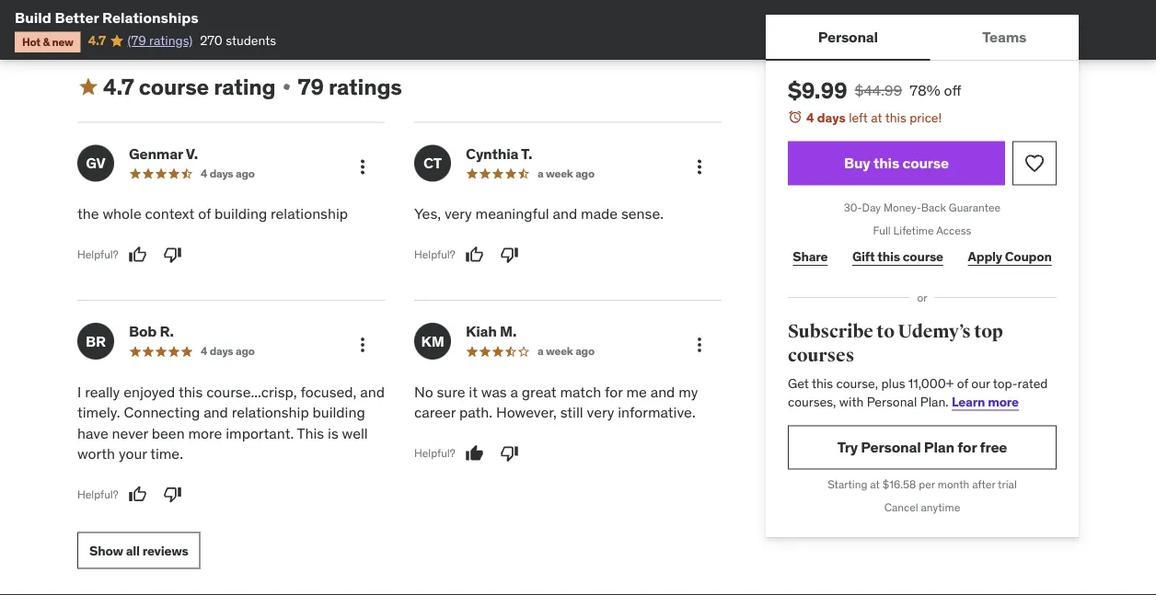 Task type: vqa. For each thing, say whether or not it's contained in the screenshot.
topic
no



Task type: locate. For each thing, give the bounding box(es) containing it.
relationships
[[102, 8, 199, 27]]

alarm image
[[788, 110, 803, 124]]

0 vertical spatial 4
[[806, 109, 814, 126]]

wishlist image
[[1024, 152, 1046, 175]]

me
[[626, 383, 647, 401]]

of inside applying the principles of his popular book series as well as his tedx talk, patrick helps people build the strong, trust-based relationships that galvanize greater success in business and life.
[[212, 1, 223, 18]]

1 vertical spatial a week ago
[[538, 344, 595, 359]]

connecting
[[124, 403, 200, 422]]

more
[[988, 393, 1019, 410], [188, 424, 222, 443]]

additional actions for review by kiah m. image
[[689, 334, 711, 356]]

well up success
[[378, 1, 401, 18]]

a week ago up "match"
[[538, 344, 595, 359]]

79 ratings
[[298, 73, 402, 100]]

was
[[481, 383, 507, 401]]

1 horizontal spatial well
[[378, 1, 401, 18]]

$9.99
[[788, 76, 848, 104]]

popular
[[246, 1, 289, 18]]

it
[[469, 383, 478, 401]]

access
[[936, 224, 972, 238]]

course inside button
[[903, 154, 949, 173]]

more inside the i really enjoyed this course...crisp, focused, and timely.  connecting and relationship building have never been more important.  this is well worth your time.
[[188, 424, 222, 443]]

0 horizontal spatial building
[[214, 205, 267, 223]]

0 horizontal spatial his
[[226, 1, 243, 18]]

1 a week ago from the top
[[538, 166, 595, 181]]

is
[[328, 424, 339, 443]]

course for buy this course
[[903, 154, 949, 173]]

1 vertical spatial relationship
[[232, 403, 309, 422]]

0 vertical spatial a
[[538, 166, 544, 181]]

2 vertical spatial course
[[903, 248, 944, 265]]

0 horizontal spatial more
[[188, 424, 222, 443]]

reviews
[[142, 543, 188, 559]]

0 horizontal spatial the
[[77, 205, 99, 223]]

strong,
[[675, 1, 715, 18]]

this right gift
[[878, 248, 900, 265]]

0 horizontal spatial for
[[605, 383, 623, 401]]

based
[[110, 19, 145, 36]]

a for cynthia t.
[[538, 166, 544, 181]]

free
[[980, 438, 1007, 457]]

the
[[130, 1, 149, 18], [652, 1, 671, 18], [77, 205, 99, 223]]

0 horizontal spatial very
[[445, 205, 472, 223]]

building up is
[[313, 403, 365, 422]]

4.7 course rating
[[103, 73, 276, 100]]

personal down plus
[[867, 393, 917, 410]]

a inside no sure it was a great match for me and my career path.  however, still very informative.
[[511, 383, 518, 401]]

career
[[414, 403, 456, 422]]

ago up the whole context of building relationship
[[236, 166, 255, 181]]

78%
[[910, 81, 941, 99]]

days up course...crisp,
[[210, 344, 233, 359]]

show
[[89, 543, 123, 559]]

2 a week ago from the top
[[538, 344, 595, 359]]

$9.99 $44.99 78% off
[[788, 76, 962, 104]]

and inside applying the principles of his popular book series as well as his tedx talk, patrick helps people build the strong, trust-based relationships that galvanize greater success in business and life.
[[469, 19, 491, 36]]

0 vertical spatial more
[[988, 393, 1019, 410]]

1 horizontal spatial his
[[420, 1, 437, 18]]

very down "match"
[[587, 403, 614, 422]]

teams
[[983, 27, 1027, 46]]

0 vertical spatial a week ago
[[538, 166, 595, 181]]

and up informative.
[[651, 383, 675, 401]]

0 horizontal spatial well
[[342, 424, 368, 443]]

v.
[[186, 144, 198, 163]]

course down 'ratings)'
[[139, 73, 209, 100]]

talk,
[[473, 1, 498, 18]]

more down top-
[[988, 393, 1019, 410]]

meaningful
[[476, 205, 549, 223]]

his up business
[[420, 1, 437, 18]]

have
[[77, 424, 108, 443]]

ago up "match"
[[576, 344, 595, 359]]

4 right alarm icon
[[806, 109, 814, 126]]

personal inside button
[[818, 27, 878, 46]]

4 up the whole context of building relationship
[[201, 166, 207, 181]]

1 vertical spatial well
[[342, 424, 368, 443]]

for left free
[[958, 438, 977, 457]]

building inside the i really enjoyed this course...crisp, focused, and timely.  connecting and relationship building have never been more important.  this is well worth your time.
[[313, 403, 365, 422]]

with
[[839, 393, 864, 410]]

of
[[212, 1, 223, 18], [198, 205, 211, 223], [957, 375, 969, 392]]

1 vertical spatial course
[[903, 154, 949, 173]]

week up yes, very meaningful and made sense.
[[546, 166, 573, 181]]

building
[[214, 205, 267, 223], [313, 403, 365, 422]]

this inside get this course, plus 11,000+ of our top-rated courses, with personal plan.
[[812, 375, 833, 392]]

2 vertical spatial personal
[[861, 438, 921, 457]]

a up yes, very meaningful and made sense.
[[538, 166, 544, 181]]

1 vertical spatial 4.7
[[103, 73, 134, 100]]

relationships
[[148, 19, 222, 36]]

his up that at the left top of the page
[[226, 1, 243, 18]]

helpful? left mark review by cynthia t. as helpful image
[[414, 248, 455, 262]]

apply coupon
[[968, 248, 1052, 265]]

mark review by bob r. as helpful image
[[129, 486, 147, 504]]

relationship inside the i really enjoyed this course...crisp, focused, and timely.  connecting and relationship building have never been more important.  this is well worth your time.
[[232, 403, 309, 422]]

2 horizontal spatial the
[[652, 1, 671, 18]]

personal button
[[766, 15, 930, 59]]

gift
[[852, 248, 875, 265]]

week for cynthia t.
[[546, 166, 573, 181]]

applying the principles of his popular book series as well as his tedx talk, patrick helps people build the strong, trust-based relationships that galvanize greater success in business and life.
[[77, 1, 715, 36]]

of left our
[[957, 375, 969, 392]]

no
[[414, 383, 433, 401]]

this inside button
[[874, 154, 900, 173]]

0 vertical spatial for
[[605, 383, 623, 401]]

made
[[581, 205, 618, 223]]

week up great
[[546, 344, 573, 359]]

270
[[200, 32, 223, 49]]

a week ago up yes, very meaningful and made sense.
[[538, 166, 595, 181]]

kiah
[[466, 322, 497, 341]]

personal up $16.58 at the bottom
[[861, 438, 921, 457]]

bob r.
[[129, 322, 174, 341]]

ago up course...crisp,
[[236, 344, 255, 359]]

and left the made
[[553, 205, 577, 223]]

$16.58
[[883, 478, 916, 492]]

helpful? for yes, very meaningful and made sense.
[[414, 248, 455, 262]]

1 vertical spatial at
[[870, 478, 880, 492]]

course...crisp,
[[206, 383, 297, 401]]

2 his from the left
[[420, 1, 437, 18]]

0 horizontal spatial as
[[362, 1, 375, 18]]

days up the whole context of building relationship
[[210, 166, 233, 181]]

this up connecting
[[178, 383, 203, 401]]

tab list
[[766, 15, 1079, 61]]

more right been
[[188, 424, 222, 443]]

helpful? left mark review by bob r. as helpful image
[[77, 488, 118, 502]]

1 vertical spatial personal
[[867, 393, 917, 410]]

2 week from the top
[[546, 344, 573, 359]]

courses,
[[788, 393, 836, 410]]

1 horizontal spatial building
[[313, 403, 365, 422]]

tab list containing personal
[[766, 15, 1079, 61]]

relationship
[[271, 205, 348, 223], [232, 403, 309, 422]]

at left $16.58 at the bottom
[[870, 478, 880, 492]]

a up great
[[538, 344, 544, 359]]

of right the context
[[198, 205, 211, 223]]

additional actions for review by genmar v. image
[[352, 156, 374, 178]]

this inside the i really enjoyed this course...crisp, focused, and timely.  connecting and relationship building have never been more important.  this is well worth your time.
[[178, 383, 203, 401]]

show all reviews
[[89, 543, 188, 559]]

days
[[817, 109, 846, 126], [210, 166, 233, 181], [210, 344, 233, 359]]

helpful? for the whole context of building relationship
[[77, 248, 118, 262]]

m.
[[500, 322, 517, 341]]

270 students
[[200, 32, 276, 49]]

2 vertical spatial a
[[511, 383, 518, 401]]

very inside no sure it was a great match for me and my career path.  however, still very informative.
[[587, 403, 614, 422]]

ago up the made
[[576, 166, 595, 181]]

1 week from the top
[[546, 166, 573, 181]]

course for gift this course
[[903, 248, 944, 265]]

1 horizontal spatial as
[[404, 1, 417, 18]]

helpful? left mark review by genmar v. as helpful image
[[77, 248, 118, 262]]

1 vertical spatial a
[[538, 344, 544, 359]]

a week ago
[[538, 166, 595, 181], [538, 344, 595, 359]]

better
[[55, 8, 99, 27]]

very right yes, at the left top of page
[[445, 205, 472, 223]]

for left me
[[605, 383, 623, 401]]

building right the context
[[214, 205, 267, 223]]

1 horizontal spatial very
[[587, 403, 614, 422]]

price!
[[910, 109, 942, 126]]

1 4 days ago from the top
[[201, 166, 255, 181]]

ago for focused,
[[236, 344, 255, 359]]

2 vertical spatial 4
[[201, 344, 207, 359]]

as up in
[[404, 1, 417, 18]]

people
[[579, 1, 618, 18]]

at inside starting at $16.58 per month after trial cancel anytime
[[870, 478, 880, 492]]

4 up course...crisp,
[[201, 344, 207, 359]]

4 for focused,
[[201, 344, 207, 359]]

as up success
[[362, 1, 375, 18]]

this up courses, on the right bottom of page
[[812, 375, 833, 392]]

2 vertical spatial of
[[957, 375, 969, 392]]

4.7 down build better relationships
[[88, 32, 106, 49]]

time.
[[150, 444, 183, 463]]

1 vertical spatial 4 days ago
[[201, 344, 255, 359]]

plus
[[881, 375, 905, 392]]

1 his from the left
[[226, 1, 243, 18]]

starting at $16.58 per month after trial cancel anytime
[[828, 478, 1017, 515]]

days for focused,
[[210, 344, 233, 359]]

the left whole
[[77, 205, 99, 223]]

2 vertical spatial days
[[210, 344, 233, 359]]

4.7 right medium icon at the top left
[[103, 73, 134, 100]]

mark review by kiah m. as unhelpful image
[[500, 445, 519, 463]]

the right build
[[652, 1, 671, 18]]

still
[[560, 403, 583, 422]]

at right "left"
[[871, 109, 883, 126]]

well right is
[[342, 424, 368, 443]]

helpful? left undo mark review by kiah m. as helpful icon
[[414, 447, 455, 461]]

personal up $9.99 $44.99 78% off
[[818, 27, 878, 46]]

mark review by cynthia t. as unhelpful image
[[500, 246, 519, 264]]

a for kiah m.
[[538, 344, 544, 359]]

0 vertical spatial building
[[214, 205, 267, 223]]

this
[[297, 424, 324, 443]]

1 vertical spatial building
[[313, 403, 365, 422]]

1 vertical spatial very
[[587, 403, 614, 422]]

this for get
[[812, 375, 833, 392]]

1 horizontal spatial more
[[988, 393, 1019, 410]]

0 vertical spatial week
[[546, 166, 573, 181]]

days for relationship
[[210, 166, 233, 181]]

the up 'based'
[[130, 1, 149, 18]]

1 vertical spatial more
[[188, 424, 222, 443]]

really
[[85, 383, 120, 401]]

kiah m.
[[466, 322, 517, 341]]

1 vertical spatial 4
[[201, 166, 207, 181]]

no sure it was a great match for me and my career path.  however, still very informative.
[[414, 383, 698, 422]]

a right "was"
[[511, 383, 518, 401]]

1 vertical spatial of
[[198, 205, 211, 223]]

1 vertical spatial week
[[546, 344, 573, 359]]

30-day money-back guarantee full lifetime access
[[844, 201, 1001, 238]]

your
[[119, 444, 147, 463]]

days left "left"
[[817, 109, 846, 126]]

0 vertical spatial well
[[378, 1, 401, 18]]

genmar
[[129, 144, 183, 163]]

4 days ago up the whole context of building relationship
[[201, 166, 255, 181]]

0 vertical spatial 4 days ago
[[201, 166, 255, 181]]

as
[[362, 1, 375, 18], [404, 1, 417, 18]]

for
[[605, 383, 623, 401], [958, 438, 977, 457]]

course down lifetime
[[903, 248, 944, 265]]

0 vertical spatial very
[[445, 205, 472, 223]]

0 vertical spatial 4.7
[[88, 32, 106, 49]]

of up 270
[[212, 1, 223, 18]]

4 days ago for course...crisp,
[[201, 344, 255, 359]]

of for context
[[198, 205, 211, 223]]

0 vertical spatial of
[[212, 1, 223, 18]]

&
[[43, 34, 50, 49]]

1 vertical spatial days
[[210, 166, 233, 181]]

students
[[226, 32, 276, 49]]

this right the "buy"
[[874, 154, 900, 173]]

2 4 days ago from the top
[[201, 344, 255, 359]]

(79
[[127, 32, 146, 49]]

and down talk,
[[469, 19, 491, 36]]

4 days ago up course...crisp,
[[201, 344, 255, 359]]

and down course...crisp,
[[204, 403, 228, 422]]

hot & new
[[22, 34, 73, 49]]

galvanize
[[251, 19, 305, 36]]

share
[[793, 248, 828, 265]]

course up back
[[903, 154, 949, 173]]

1 vertical spatial for
[[958, 438, 977, 457]]

0 vertical spatial personal
[[818, 27, 878, 46]]



Task type: describe. For each thing, give the bounding box(es) containing it.
personal inside get this course, plus 11,000+ of our top-rated courses, with personal plan.
[[867, 393, 917, 410]]

i
[[77, 383, 81, 401]]

gift this course link
[[848, 239, 948, 275]]

courses
[[788, 344, 855, 367]]

or
[[917, 291, 928, 305]]

ago for relationship
[[236, 166, 255, 181]]

after
[[972, 478, 996, 492]]

important.
[[226, 424, 294, 443]]

show all reviews button
[[77, 533, 200, 570]]

a week ago for cynthia t.
[[538, 166, 595, 181]]

this for buy
[[874, 154, 900, 173]]

enjoyed
[[124, 383, 175, 401]]

yes, very meaningful and made sense.
[[414, 205, 664, 223]]

well inside the i really enjoyed this course...crisp, focused, and timely.  connecting and relationship building have never been more important.  this is well worth your time.
[[342, 424, 368, 443]]

subscribe to udemy's top courses
[[788, 321, 1003, 367]]

principles
[[153, 1, 209, 18]]

of for principles
[[212, 1, 223, 18]]

our
[[972, 375, 990, 392]]

try
[[838, 438, 858, 457]]

been
[[152, 424, 185, 443]]

full
[[873, 224, 891, 238]]

focused,
[[301, 383, 357, 401]]

sure
[[437, 383, 465, 401]]

ratings)
[[149, 32, 193, 49]]

yes,
[[414, 205, 441, 223]]

additional actions for review by bob r. image
[[352, 334, 374, 356]]

get this course, plus 11,000+ of our top-rated courses, with personal plan.
[[788, 375, 1048, 410]]

4.7 for 4.7 course rating
[[103, 73, 134, 100]]

4.7 for 4.7
[[88, 32, 106, 49]]

gift this course
[[852, 248, 944, 265]]

back
[[921, 201, 946, 215]]

of inside get this course, plus 11,000+ of our top-rated courses, with personal plan.
[[957, 375, 969, 392]]

learn
[[952, 393, 985, 410]]

km
[[421, 332, 444, 351]]

buy
[[844, 154, 871, 173]]

buy this course button
[[788, 141, 1005, 186]]

ratings
[[329, 73, 402, 100]]

udemy's
[[898, 321, 971, 343]]

and inside no sure it was a great match for me and my career path.  however, still very informative.
[[651, 383, 675, 401]]

path.
[[459, 403, 493, 422]]

course,
[[836, 375, 878, 392]]

4 for relationship
[[201, 166, 207, 181]]

1 as from the left
[[362, 1, 375, 18]]

try personal plan for free
[[838, 438, 1007, 457]]

try personal plan for free link
[[788, 426, 1057, 470]]

2 as from the left
[[404, 1, 417, 18]]

top-
[[993, 375, 1018, 392]]

my
[[679, 383, 698, 401]]

off
[[944, 81, 962, 99]]

guarantee
[[949, 201, 1001, 215]]

build
[[621, 1, 650, 18]]

share button
[[788, 239, 833, 275]]

ago for great
[[576, 344, 595, 359]]

apply
[[968, 248, 1003, 265]]

trust-
[[77, 19, 110, 36]]

whole
[[103, 205, 141, 223]]

a week ago for kiah m.
[[538, 344, 595, 359]]

0 vertical spatial relationship
[[271, 205, 348, 223]]

(79 ratings)
[[127, 32, 193, 49]]

1 horizontal spatial for
[[958, 438, 977, 457]]

cancel
[[885, 501, 918, 515]]

month
[[938, 478, 970, 492]]

helps
[[545, 1, 576, 18]]

t.
[[521, 144, 533, 163]]

mark review by genmar v. as helpful image
[[129, 246, 147, 264]]

all
[[126, 543, 140, 559]]

buy this course
[[844, 154, 949, 173]]

mark review by cynthia t. as helpful image
[[465, 246, 484, 264]]

series
[[324, 1, 359, 18]]

ago for sense.
[[576, 166, 595, 181]]

subscribe
[[788, 321, 873, 343]]

sense.
[[621, 205, 664, 223]]

rating
[[214, 73, 276, 100]]

context
[[145, 205, 195, 223]]

per
[[919, 478, 935, 492]]

new
[[52, 34, 73, 49]]

medium image
[[77, 76, 99, 98]]

0 vertical spatial days
[[817, 109, 846, 126]]

this for gift
[[878, 248, 900, 265]]

week for kiah m.
[[546, 344, 573, 359]]

rated
[[1018, 375, 1048, 392]]

left
[[849, 109, 868, 126]]

success
[[353, 19, 399, 36]]

lifetime
[[894, 224, 934, 238]]

1 horizontal spatial the
[[130, 1, 149, 18]]

coupon
[[1005, 248, 1052, 265]]

life.
[[494, 19, 515, 36]]

this left price!
[[885, 109, 907, 126]]

in
[[402, 19, 412, 36]]

timely.
[[77, 403, 120, 422]]

79
[[298, 73, 324, 100]]

helpful? for no sure it was a great match for me and my career path.  however, still very informative.
[[414, 447, 455, 461]]

ct
[[423, 154, 442, 173]]

mark review by genmar v. as unhelpful image
[[163, 246, 182, 264]]

xsmall image
[[279, 79, 294, 94]]

undo mark review by kiah m. as helpful image
[[465, 445, 484, 463]]

i really enjoyed this course...crisp, focused, and timely.  connecting and relationship building have never been more important.  this is well worth your time.
[[77, 383, 385, 463]]

$44.99
[[855, 81, 902, 99]]

and right focused,
[[360, 383, 385, 401]]

hot
[[22, 34, 40, 49]]

11,000+
[[909, 375, 954, 392]]

0 vertical spatial course
[[139, 73, 209, 100]]

cynthia t.
[[466, 144, 533, 163]]

mark review by bob r. as unhelpful image
[[163, 486, 182, 504]]

to
[[877, 321, 895, 343]]

for inside no sure it was a great match for me and my career path.  however, still very informative.
[[605, 383, 623, 401]]

additional actions for review by cynthia t. image
[[689, 156, 711, 178]]

gv
[[86, 154, 106, 173]]

4 days left at this price!
[[806, 109, 942, 126]]

0 vertical spatial at
[[871, 109, 883, 126]]

tedx
[[439, 1, 470, 18]]

worth
[[77, 444, 115, 463]]

helpful? for i really enjoyed this course...crisp, focused, and timely.  connecting and relationship building have never been more important.  this is well worth your time.
[[77, 488, 118, 502]]

r.
[[160, 322, 174, 341]]

well inside applying the principles of his popular book series as well as his tedx talk, patrick helps people build the strong, trust-based relationships that galvanize greater success in business and life.
[[378, 1, 401, 18]]

informative.
[[618, 403, 696, 422]]

4 days ago for building
[[201, 166, 255, 181]]



